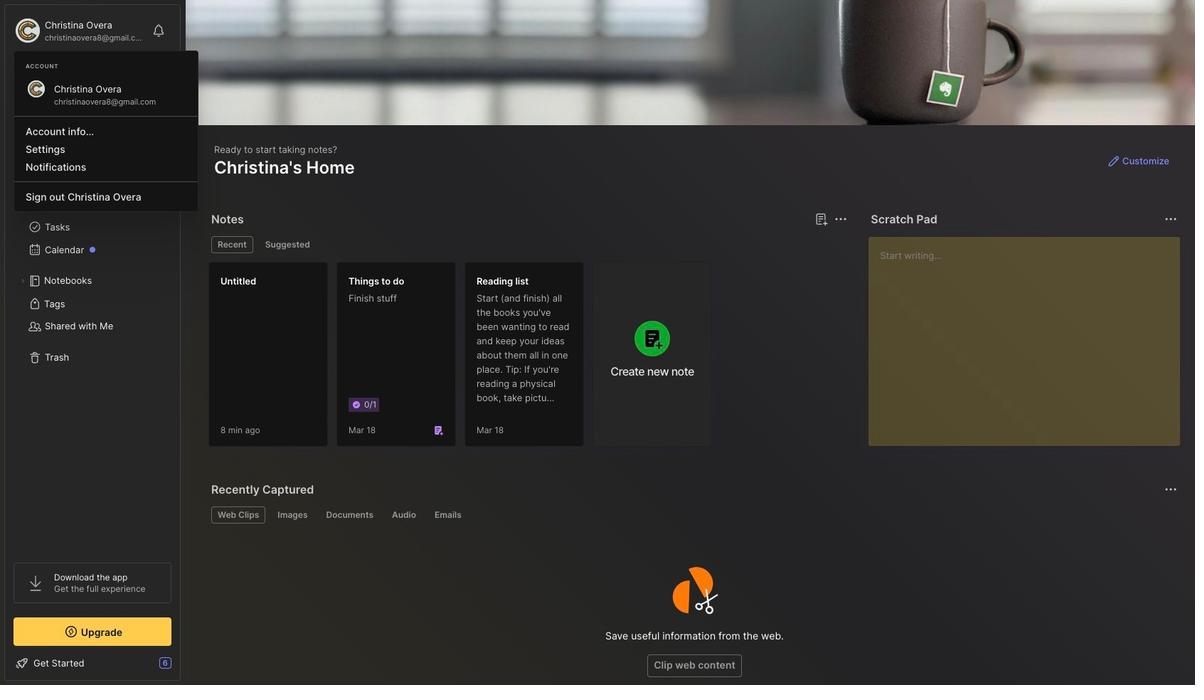 Task type: locate. For each thing, give the bounding box(es) containing it.
More actions field
[[831, 209, 851, 229], [1161, 209, 1181, 229], [1161, 479, 1181, 499]]

1 vertical spatial tab list
[[211, 507, 1175, 524]]

tab
[[211, 236, 253, 253], [259, 236, 316, 253], [211, 507, 266, 524], [271, 507, 314, 524], [320, 507, 380, 524], [386, 507, 423, 524], [428, 507, 468, 524]]

0 vertical spatial tab list
[[211, 236, 845, 253]]

main element
[[0, 0, 185, 685]]

Start writing… text field
[[880, 237, 1179, 435]]

1 horizontal spatial more actions image
[[1162, 211, 1179, 228]]

dropdown list menu
[[14, 110, 198, 206]]

click to collapse image
[[180, 659, 190, 676]]

None search field
[[39, 70, 159, 88]]

tree
[[5, 139, 180, 550]]

0 horizontal spatial more actions image
[[833, 211, 850, 228]]

more actions image
[[833, 211, 850, 228], [1162, 211, 1179, 228]]

2 more actions image from the left
[[1162, 211, 1179, 228]]

Search text field
[[39, 73, 159, 86]]

expand notebooks image
[[18, 277, 27, 285]]

row group
[[208, 262, 721, 455]]

1 more actions image from the left
[[833, 211, 850, 228]]

tab list
[[211, 236, 845, 253], [211, 507, 1175, 524]]



Task type: describe. For each thing, give the bounding box(es) containing it.
Help and Learning task checklist field
[[5, 652, 180, 674]]

more actions image
[[1162, 481, 1179, 498]]

none search field inside main element
[[39, 70, 159, 88]]

1 tab list from the top
[[211, 236, 845, 253]]

tree inside main element
[[5, 139, 180, 550]]

Account field
[[14, 16, 145, 45]]

2 tab list from the top
[[211, 507, 1175, 524]]



Task type: vqa. For each thing, say whether or not it's contained in the screenshot.
view options field
no



